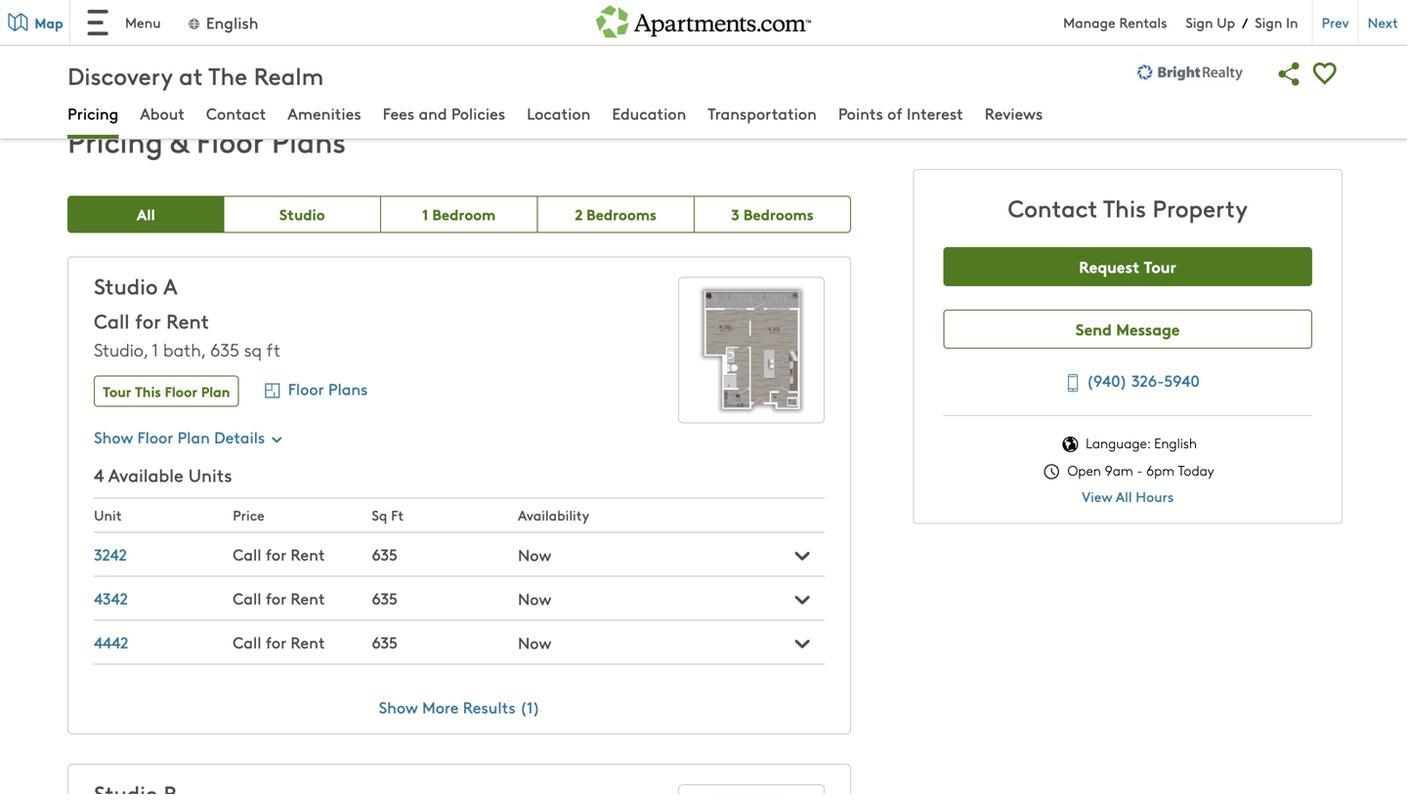 Task type: locate. For each thing, give the bounding box(es) containing it.
1 bedroom button
[[381, 196, 538, 233]]

326-
[[1132, 370, 1165, 392]]

plan inside button
[[201, 382, 230, 401]]

show left more
[[379, 697, 418, 719]]

bedrooms for 3 bedrooms
[[744, 204, 814, 225]]

studio a call for rent studio , 1 bath , 635 sq ft
[[94, 271, 281, 362]]

1 left bedroom
[[422, 204, 429, 225]]

send message
[[1076, 318, 1180, 340]]

all
[[137, 204, 155, 225], [1116, 487, 1133, 506]]

635 inside studio a call for rent studio , 1 bath , 635 sq ft
[[210, 338, 240, 362]]

sign
[[1186, 13, 1214, 32], [1256, 13, 1283, 32]]

, left sq
[[201, 338, 206, 362]]

0 horizontal spatial show
[[94, 426, 133, 448]]

0 horizontal spatial sign
[[1186, 13, 1214, 32]]

1 call for rent from the top
[[233, 544, 325, 566]]

(940) 326-5940 link
[[1056, 367, 1200, 397]]

location button
[[527, 102, 591, 128]]

3 call for rent from the top
[[233, 632, 325, 654]]

tour this floor plan
[[103, 382, 230, 401]]

call for 4442
[[233, 632, 261, 654]]

3242 button
[[94, 544, 127, 566]]

(940) 326-5940
[[1087, 370, 1200, 392]]

this for contact
[[1104, 192, 1147, 224]]

pricing left &
[[68, 120, 163, 161]]

open 9am - 6pm today
[[1064, 461, 1215, 480]]

1 vertical spatial show
[[379, 697, 418, 719]]

635 for 4342
[[372, 588, 398, 610]]

3
[[732, 204, 740, 225]]

contact
[[206, 102, 266, 124], [1008, 192, 1098, 224]]

1 horizontal spatial tour
[[1144, 255, 1177, 278]]

0 vertical spatial all
[[137, 204, 155, 225]]

pricing down discovery
[[68, 102, 119, 124]]

bedrooms inside 2 bedrooms "button"
[[587, 204, 657, 225]]

3 bedrooms
[[732, 204, 814, 225]]

all down 9am
[[1116, 487, 1133, 506]]

now for 4342
[[518, 588, 552, 610]]

1 horizontal spatial show
[[379, 697, 418, 719]]

bedrooms inside the 3 bedrooms button
[[744, 204, 814, 225]]

rent for 4442
[[291, 632, 325, 654]]

will
[[378, 16, 401, 37]]

available
[[108, 463, 184, 487]]

0 vertical spatial contact
[[206, 102, 266, 124]]

plans
[[272, 120, 346, 161], [328, 378, 368, 400]]

this up show floor plan details
[[135, 382, 161, 401]]

0 vertical spatial this
[[1104, 192, 1147, 224]]

property management company logo image
[[1136, 51, 1245, 95]]

, left the bath
[[144, 338, 148, 362]]

9am
[[1105, 461, 1134, 480]]

rentals
[[1120, 13, 1168, 32]]

free
[[498, 16, 531, 37]]

plans inside floor plans button
[[328, 378, 368, 400]]

1 vertical spatial all
[[1116, 487, 1133, 506]]

all inside button
[[137, 204, 155, 225]]

sq ft
[[372, 506, 404, 525]]

contact button
[[206, 102, 266, 128]]

1 horizontal spatial sign
[[1256, 13, 1283, 32]]

show
[[94, 426, 133, 448], [379, 697, 418, 719]]

show up 4
[[94, 426, 133, 448]]

1 vertical spatial plan
[[178, 426, 210, 448]]

2 pricing from the top
[[68, 120, 163, 161]]

more
[[169, 35, 206, 57]]

for
[[92, 16, 113, 37]]

contact up request
[[1008, 192, 1098, 224]]

0 horizontal spatial 1
[[152, 338, 159, 362]]

all down pricing & floor plans
[[137, 204, 155, 225]]

limited
[[131, 16, 179, 37]]

studio inside button
[[280, 204, 325, 225]]

studio for studio a call for rent studio , 1 bath , 635 sq ft
[[94, 271, 158, 301]]

1 vertical spatial english
[[1155, 434, 1198, 453]]

map
[[35, 13, 63, 32]]

2 vertical spatial now
[[518, 632, 552, 654]]

this inside tour this floor plan button
[[135, 382, 161, 401]]

property
[[1153, 192, 1248, 224]]

studio button
[[224, 196, 381, 233]]

0 vertical spatial now
[[518, 544, 552, 566]]

1 vertical spatial contact
[[1008, 192, 1098, 224]]

2 call for rent from the top
[[233, 588, 325, 610]]

1 vertical spatial studio
[[94, 271, 158, 301]]

0 vertical spatial show
[[94, 426, 133, 448]]

0 vertical spatial 1
[[422, 204, 429, 225]]

for inside 'for a limited time, new 13 month leases will get 6 weeks free on all 1a.1 floorplans (1-bed den) call leasing for more details.'
[[145, 35, 165, 57]]

635 for 4442
[[372, 632, 398, 654]]

in
[[1287, 13, 1299, 32]]

1 vertical spatial plans
[[328, 378, 368, 400]]

1 vertical spatial 1
[[152, 338, 159, 362]]

1a.1
[[577, 16, 604, 37]]

0 horizontal spatial tour
[[103, 382, 132, 401]]

english link
[[186, 11, 259, 33]]

call
[[771, 16, 798, 37], [94, 307, 130, 334], [233, 544, 261, 566], [233, 588, 261, 610], [233, 632, 261, 654]]

0 vertical spatial plan
[[201, 382, 230, 401]]

2 bedrooms from the left
[[744, 204, 814, 225]]

0 horizontal spatial contact
[[206, 102, 266, 124]]

plan
[[201, 382, 230, 401], [178, 426, 210, 448]]

1 horizontal spatial bedrooms
[[744, 204, 814, 225]]

1 pricing from the top
[[68, 102, 119, 124]]

show floor plan details button
[[94, 426, 285, 448]]

2 vertical spatial call for rent
[[233, 632, 325, 654]]

show more results (1)
[[379, 697, 540, 719]]

1 vertical spatial this
[[135, 382, 161, 401]]

contact down the the at the left top of the page
[[206, 102, 266, 124]]

plan up details
[[201, 382, 230, 401]]

3 now from the top
[[518, 632, 552, 654]]

1 horizontal spatial this
[[1104, 192, 1147, 224]]

tour up show floor plan details
[[103, 382, 132, 401]]

2 bedrooms button
[[538, 196, 695, 233]]

6
[[432, 16, 441, 37]]

0 vertical spatial tour
[[1144, 255, 1177, 278]]

weeks
[[445, 16, 494, 37]]

0 horizontal spatial english
[[206, 11, 259, 33]]

3242
[[94, 544, 127, 566]]

next link
[[1359, 0, 1408, 45]]

pricing for pricing & floor plans
[[68, 120, 163, 161]]

1 now from the top
[[518, 544, 552, 566]]

0 horizontal spatial ,
[[144, 338, 148, 362]]

get
[[405, 16, 428, 37]]

tour right request
[[1144, 255, 1177, 278]]

1 bedrooms from the left
[[587, 204, 657, 225]]

,
[[144, 338, 148, 362], [201, 338, 206, 362]]

pricing
[[68, 102, 119, 124], [68, 120, 163, 161]]

1 horizontal spatial contact
[[1008, 192, 1098, 224]]

bedrooms right 3
[[744, 204, 814, 225]]

now
[[518, 544, 552, 566], [518, 588, 552, 610], [518, 632, 552, 654]]

units
[[188, 463, 232, 487]]

den)
[[732, 16, 767, 37]]

0 horizontal spatial this
[[135, 382, 161, 401]]

more
[[422, 697, 459, 719]]

english up 6pm on the bottom right
[[1155, 434, 1198, 453]]

1 horizontal spatial 1
[[422, 204, 429, 225]]

request tour button
[[944, 247, 1313, 286]]

this up the request tour
[[1104, 192, 1147, 224]]

2 now from the top
[[518, 588, 552, 610]]

/
[[1243, 13, 1249, 32]]

details.
[[210, 35, 261, 57]]

(1-
[[682, 16, 701, 37]]

details
[[214, 426, 265, 448]]

sign left the up
[[1186, 13, 1214, 32]]

rent for 3242
[[291, 544, 325, 566]]

sign in link
[[1256, 13, 1299, 32]]

1 horizontal spatial english
[[1155, 434, 1198, 453]]

1 horizontal spatial ,
[[201, 338, 206, 362]]

tour
[[1144, 255, 1177, 278], [103, 382, 132, 401]]

plan up units
[[178, 426, 210, 448]]

at
[[179, 59, 203, 91]]

0 horizontal spatial bedrooms
[[587, 204, 657, 225]]

sign left in
[[1256, 13, 1283, 32]]

next
[[1368, 12, 1399, 32]]

0 horizontal spatial all
[[137, 204, 155, 225]]

1
[[422, 204, 429, 225], [152, 338, 159, 362]]

1 vertical spatial call for rent
[[233, 588, 325, 610]]

0 vertical spatial studio
[[280, 204, 325, 225]]

bedrooms right the 2
[[587, 204, 657, 225]]

0 vertical spatial call for rent
[[233, 544, 325, 566]]

request tour
[[1080, 255, 1177, 278]]

show for show floor plan details
[[94, 426, 133, 448]]

2 sign from the left
[[1256, 13, 1283, 32]]

1 left the bath
[[152, 338, 159, 362]]

about
[[140, 102, 185, 124]]

studio
[[280, 204, 325, 225], [94, 271, 158, 301], [94, 338, 144, 362]]

manage rentals link
[[1064, 13, 1186, 32]]

english up details.
[[206, 11, 259, 33]]

1 sign from the left
[[1186, 13, 1214, 32]]

menu button
[[70, 0, 177, 45]]

1 vertical spatial now
[[518, 588, 552, 610]]

2 vertical spatial studio
[[94, 338, 144, 362]]

1 inside button
[[422, 204, 429, 225]]

prev link
[[1313, 0, 1359, 45]]



Task type: vqa. For each thing, say whether or not it's contained in the screenshot.
Facilities
no



Task type: describe. For each thing, give the bounding box(es) containing it.
results
[[463, 697, 516, 719]]

1 , from the left
[[144, 338, 148, 362]]

6pm
[[1147, 461, 1175, 480]]

rent inside studio a call for rent studio , 1 bath , 635 sq ft
[[166, 307, 209, 334]]

a
[[163, 271, 178, 301]]

0 vertical spatial plans
[[272, 120, 346, 161]]

view
[[1082, 487, 1113, 506]]

language:
[[1086, 434, 1151, 453]]

location
[[527, 102, 591, 124]]

call inside studio a call for rent studio , 1 bath , 635 sq ft
[[94, 307, 130, 334]]

and
[[419, 102, 447, 124]]

amenities
[[288, 102, 361, 124]]

-
[[1137, 461, 1143, 480]]

all
[[558, 16, 574, 37]]

now for 4442
[[518, 632, 552, 654]]

bed
[[701, 16, 728, 37]]

of
[[888, 102, 903, 124]]

reviews
[[985, 102, 1043, 124]]

floorplans
[[608, 16, 678, 37]]

menu
[[125, 13, 161, 32]]

fees
[[383, 102, 415, 124]]

amenities button
[[288, 102, 361, 128]]

for for 4442
[[266, 632, 287, 654]]

(940)
[[1087, 370, 1128, 392]]

call inside 'for a limited time, new 13 month leases will get 6 weeks free on all 1a.1 floorplans (1-bed den) call leasing for more details.'
[[771, 16, 798, 37]]

transportation
[[708, 102, 817, 124]]

share listing image
[[1273, 56, 1308, 92]]

4 available units
[[94, 463, 232, 487]]

the
[[209, 59, 248, 91]]

0 vertical spatial english
[[206, 11, 259, 33]]

prev
[[1322, 12, 1350, 32]]

bedroom
[[433, 204, 496, 225]]

show floor plan details
[[94, 426, 265, 448]]

sign up link
[[1186, 13, 1236, 32]]

send message button
[[944, 310, 1313, 349]]

message
[[1117, 318, 1180, 340]]

call for rent for 4342
[[233, 588, 325, 610]]

635 for 3242
[[372, 544, 398, 566]]

policies
[[452, 102, 506, 124]]

time,
[[183, 16, 220, 37]]

show for show more results (1)
[[379, 697, 418, 719]]

for for 3242
[[266, 544, 287, 566]]

education
[[612, 102, 687, 124]]

4
[[94, 463, 104, 487]]

request
[[1080, 255, 1140, 278]]

interest
[[907, 102, 964, 124]]

apartments.com logo image
[[596, 0, 811, 38]]

bath
[[163, 338, 201, 362]]

map link
[[0, 0, 70, 45]]

ft
[[267, 338, 281, 362]]

fees and policies button
[[383, 102, 506, 128]]

contact for contact this property
[[1008, 192, 1098, 224]]

fees and policies
[[383, 102, 506, 124]]

1 bedroom
[[422, 204, 496, 225]]

leasing
[[92, 35, 141, 57]]

pricing button
[[68, 102, 119, 128]]

for for 4342
[[266, 588, 287, 610]]

4342 button
[[94, 588, 128, 610]]

for a limited time, new 13 month leases will get 6 weeks free on all 1a.1 floorplans (1-bed den) call leasing for more details.
[[92, 16, 798, 57]]

unit
[[94, 506, 122, 525]]

call for rent for 4442
[[233, 632, 325, 654]]

about button
[[140, 102, 185, 128]]

now for 3242
[[518, 544, 552, 566]]

call for 4342
[[233, 588, 261, 610]]

points of interest button
[[839, 102, 964, 128]]

discovery
[[68, 59, 173, 91]]

sq
[[372, 506, 387, 525]]

for inside studio a call for rent studio , 1 bath , 635 sq ft
[[135, 307, 161, 334]]

pricing & floor plans
[[68, 120, 346, 161]]

price
[[233, 506, 265, 525]]

tour this floor plan button
[[94, 376, 239, 407]]

hours
[[1136, 487, 1174, 506]]

education button
[[612, 102, 687, 128]]

open
[[1068, 461, 1102, 480]]

manage
[[1064, 13, 1116, 32]]

realm
[[254, 59, 324, 91]]

all button
[[68, 196, 224, 233]]

reviews button
[[985, 102, 1043, 128]]

pricing for pricing button
[[68, 102, 119, 124]]

rent for 4342
[[291, 588, 325, 610]]

4442
[[94, 632, 129, 654]]

4342
[[94, 588, 128, 610]]

1 horizontal spatial all
[[1116, 487, 1133, 506]]

send
[[1076, 318, 1112, 340]]

1 vertical spatial tour
[[103, 382, 132, 401]]

call for rent for 3242
[[233, 544, 325, 566]]

call for 3242
[[233, 544, 261, 566]]

this for tour
[[135, 382, 161, 401]]

new
[[224, 16, 258, 37]]

transportation button
[[708, 102, 817, 128]]

floor plans button
[[261, 375, 368, 408]]

a
[[118, 16, 127, 37]]

today
[[1179, 461, 1215, 480]]

bedrooms for 2 bedrooms
[[587, 204, 657, 225]]

2 , from the left
[[201, 338, 206, 362]]

contact for contact 'button'
[[206, 102, 266, 124]]

2
[[575, 204, 583, 225]]

13
[[262, 16, 276, 37]]

1 inside studio a call for rent studio , 1 bath , 635 sq ft
[[152, 338, 159, 362]]

contact this property
[[1008, 192, 1248, 224]]

(1)
[[520, 697, 540, 719]]

studio for studio
[[280, 204, 325, 225]]



